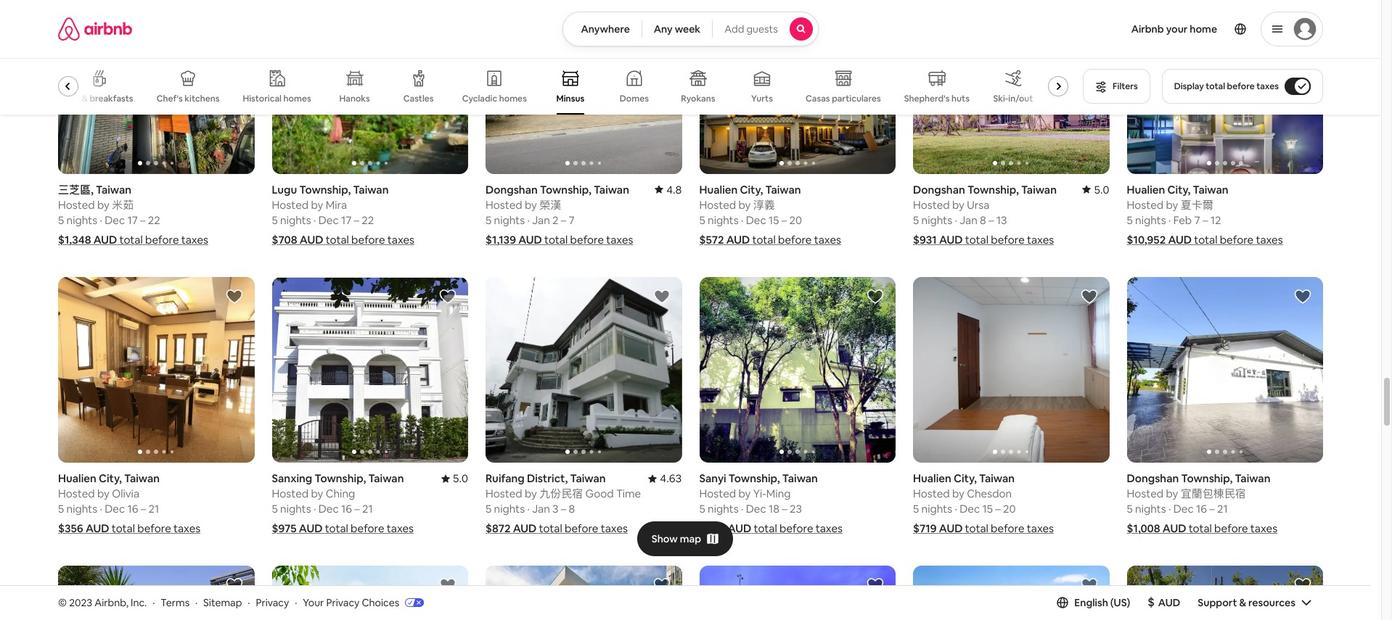 Task type: describe. For each thing, give the bounding box(es) containing it.
any
[[654, 23, 673, 36]]

sitemap link
[[203, 597, 242, 610]]

minsus
[[557, 93, 585, 105]]

terms link
[[161, 597, 190, 610]]

jan for 榮漢
[[532, 213, 550, 227]]

total inside ruifang district, taiwan hosted by 九份民宿 good time 5 nights · jan 3 – 8 $872 aud total before taxes
[[539, 522, 563, 536]]

– for hualien city, taiwan hosted by 夏卡爾 5 nights · feb 7 – 12 $10,952 aud total before taxes
[[1203, 213, 1209, 227]]

(us)
[[1111, 597, 1131, 610]]

5 for hualien city, taiwan hosted by 夏卡爾 5 nights · feb 7 – 12 $10,952 aud total before taxes
[[1127, 213, 1133, 227]]

before for sanxing township, taiwan hosted by ching 5 nights · dec 16 – 21 $975 aud total before taxes
[[351, 522, 385, 536]]

$1,348 aud
[[58, 233, 117, 247]]

$880 aud
[[700, 522, 752, 536]]

none search field containing anywhere
[[563, 12, 819, 46]]

total for hualien city, taiwan hosted by 夏卡爾 5 nights · feb 7 – 12 $10,952 aud total before taxes
[[1195, 233, 1218, 247]]

$708 aud
[[272, 233, 323, 247]]

total inside 三芝區, taiwan hosted by 米茹 5 nights · dec 17 – 22 $1,348 aud total before taxes
[[120, 233, 143, 247]]

5 for sanxing township, taiwan hosted by ching 5 nights · dec 16 – 21 $975 aud total before taxes
[[272, 503, 278, 517]]

dec for hualien city, taiwan hosted by chesdon 5 nights · dec 15 – 20 $719 aud total before taxes
[[960, 503, 980, 517]]

taxes inside 三芝區, taiwan hosted by 米茹 5 nights · dec 17 – 22 $1,348 aud total before taxes
[[181, 233, 208, 247]]

· inside hualien city, taiwan hosted by chesdon 5 nights · dec 15 – 20 $719 aud total before taxes
[[955, 503, 958, 517]]

米茹
[[112, 198, 134, 212]]

cycladic homes
[[462, 93, 527, 105]]

– for sanxing township, taiwan hosted by ching 5 nights · dec 16 – 21 $975 aud total before taxes
[[354, 503, 360, 517]]

nights for lugu township, taiwan hosted by mira 5 nights · dec 17 – 22 $708 aud total before taxes
[[280, 213, 311, 227]]

5.0 for dongshan township, taiwan hosted by ursa 5 nights · jan 8 – 13 $931 aud total before taxes
[[1094, 183, 1110, 196]]

filters
[[1113, 81, 1138, 92]]

taiwan for dongshan township, taiwan hosted by 宜蘭包棟民宿 5 nights · dec 16 – 21 $1,008 aud total before taxes
[[1236, 472, 1271, 486]]

shepherd's
[[905, 93, 950, 104]]

$10,952 aud
[[1127, 233, 1192, 247]]

before for hualien city, taiwan hosted by chesdon 5 nights · dec 15 – 20 $719 aud total before taxes
[[991, 522, 1025, 536]]

by for hualien city, taiwan hosted by olivia 5 nights · dec 16 – 21 $356 aud total before taxes
[[97, 488, 110, 501]]

by for sanxing township, taiwan hosted by ching 5 nights · dec 16 – 21 $975 aud total before taxes
[[311, 488, 323, 501]]

airbnb
[[1132, 23, 1165, 36]]

$931 aud
[[914, 233, 963, 247]]

total for dongshan township, taiwan hosted by ursa 5 nights · jan 8 – 13 $931 aud total before taxes
[[966, 233, 989, 247]]

homes for historical homes
[[284, 93, 311, 104]]

7 inside dongshan township, taiwan hosted by 榮漢 5 nights · jan 2 – 7 $1,139 aud total before taxes
[[569, 213, 575, 227]]

$1,008 aud
[[1127, 522, 1187, 536]]

taiwan inside 三芝區, taiwan hosted by 米茹 5 nights · dec 17 – 22 $1,348 aud total before taxes
[[96, 183, 131, 196]]

filters button
[[1084, 69, 1151, 104]]

22 inside 三芝區, taiwan hosted by 米茹 5 nights · dec 17 – 22 $1,348 aud total before taxes
[[148, 213, 160, 227]]

good
[[586, 488, 614, 501]]

historical homes
[[243, 93, 311, 104]]

15 for 淳義
[[769, 213, 779, 227]]

taxes for dongshan township, taiwan hosted by 宜蘭包棟民宿 5 nights · dec 16 – 21 $1,008 aud total before taxes
[[1251, 522, 1278, 536]]

· right terms link
[[195, 597, 198, 610]]

hosted for dongshan township, taiwan hosted by ursa 5 nights · jan 8 – 13 $931 aud total before taxes
[[914, 198, 950, 212]]

ming
[[767, 488, 791, 501]]

5 inside 三芝區, taiwan hosted by 米茹 5 nights · dec 17 – 22 $1,348 aud total before taxes
[[58, 213, 64, 227]]

taxes for dongshan township, taiwan hosted by ursa 5 nights · jan 8 – 13 $931 aud total before taxes
[[1028, 233, 1055, 247]]

dongshan township, taiwan hosted by ursa 5 nights · jan 8 – 13 $931 aud total before taxes
[[914, 183, 1057, 247]]

dec inside 三芝區, taiwan hosted by 米茹 5 nights · dec 17 – 22 $1,348 aud total before taxes
[[105, 213, 125, 227]]

township, for 宜蘭包棟民宿
[[1182, 472, 1233, 486]]

22 inside lugu township, taiwan hosted by mira 5 nights · dec 17 – 22 $708 aud total before taxes
[[362, 213, 374, 227]]

· inside sanxing township, taiwan hosted by ching 5 nights · dec 16 – 21 $975 aud total before taxes
[[314, 503, 316, 517]]

sanyi township, taiwan hosted by yi-ming 5 nights · dec 18 – 23 $880 aud total before taxes
[[700, 472, 843, 536]]

chesdon
[[967, 488, 1012, 501]]

ski-
[[994, 93, 1009, 105]]

dongshan inside the dongshan township, taiwan hosted by 宜蘭包棟民宿 5 nights · dec 16 – 21 $1,008 aud total before taxes
[[1127, 472, 1180, 486]]

kitchens
[[185, 93, 220, 105]]

show
[[652, 533, 678, 546]]

jan for ursa
[[960, 213, 978, 227]]

nights inside ruifang district, taiwan hosted by 九份民宿 good time 5 nights · jan 3 – 8 $872 aud total before taxes
[[494, 503, 525, 517]]

12
[[1211, 213, 1222, 227]]

– for lugu township, taiwan hosted by mira 5 nights · dec 17 – 22 $708 aud total before taxes
[[354, 213, 360, 227]]

total inside 'sanyi township, taiwan hosted by yi-ming 5 nights · dec 18 – 23 $880 aud total before taxes'
[[754, 522, 778, 536]]

ryokans
[[681, 93, 716, 105]]

airbnb,
[[95, 597, 129, 610]]

breakfasts
[[90, 93, 133, 105]]

hosted for lugu township, taiwan hosted by mira 5 nights · dec 17 – 22 $708 aud total before taxes
[[272, 198, 309, 212]]

21 for 宜蘭包棟民宿
[[1218, 503, 1228, 517]]

5 inside 'sanyi township, taiwan hosted by yi-ming 5 nights · dec 18 – 23 $880 aud total before taxes'
[[700, 503, 706, 517]]

before inside 'sanyi township, taiwan hosted by yi-ming 5 nights · dec 18 – 23 $880 aud total before taxes'
[[780, 522, 814, 536]]

hosted for hualien city, taiwan hosted by chesdon 5 nights · dec 15 – 20 $719 aud total before taxes
[[914, 488, 950, 501]]

anywhere button
[[563, 12, 643, 46]]

township, for mira
[[300, 183, 351, 196]]

terms · sitemap · privacy ·
[[161, 597, 297, 610]]

profile element
[[836, 0, 1324, 58]]

lugu township, taiwan hosted by mira 5 nights · dec 17 – 22 $708 aud total before taxes
[[272, 183, 415, 247]]

21 for olivia
[[148, 503, 159, 517]]

23
[[790, 503, 802, 517]]

· left your
[[295, 597, 297, 610]]

by for hualien city, taiwan hosted by 淳義 5 nights · dec 15 – 20 $572 aud total before taxes
[[739, 198, 751, 212]]

4.8
[[667, 183, 682, 196]]

5 inside ruifang district, taiwan hosted by 九份民宿 good time 5 nights · jan 3 – 8 $872 aud total before taxes
[[486, 503, 492, 517]]

by for hualien city, taiwan hosted by 夏卡爾 5 nights · feb 7 – 12 $10,952 aud total before taxes
[[1167, 198, 1179, 212]]

$
[[1148, 595, 1155, 611]]

by inside 三芝區, taiwan hosted by 米茹 5 nights · dec 17 – 22 $1,348 aud total before taxes
[[97, 198, 110, 212]]

taiwan for dongshan township, taiwan hosted by ursa 5 nights · jan 8 – 13 $931 aud total before taxes
[[1022, 183, 1057, 196]]

taxes for dongshan township, taiwan hosted by 榮漢 5 nights · jan 2 – 7 $1,139 aud total before taxes
[[607, 233, 634, 247]]

add to wishlist: ruifang district, taiwan image
[[653, 288, 671, 305]]

dec for lugu township, taiwan hosted by mira 5 nights · dec 17 – 22 $708 aud total before taxes
[[319, 213, 339, 227]]

榮漢
[[540, 198, 561, 212]]

5 for dongshan township, taiwan hosted by 宜蘭包棟民宿 5 nights · dec 16 – 21 $1,008 aud total before taxes
[[1127, 503, 1133, 517]]

privacy link
[[256, 597, 289, 610]]

before inside ruifang district, taiwan hosted by 九份民宿 good time 5 nights · jan 3 – 8 $872 aud total before taxes
[[565, 522, 599, 536]]

21 for ching
[[362, 503, 373, 517]]

district,
[[527, 472, 568, 486]]

· inside dongshan township, taiwan hosted by ursa 5 nights · jan 8 – 13 $931 aud total before taxes
[[955, 213, 958, 227]]

casas particulares
[[806, 93, 881, 104]]

city, for chesdon
[[954, 472, 977, 486]]

三芝區,
[[58, 183, 94, 196]]

20 for hosted by chesdon
[[1004, 503, 1016, 517]]

week
[[675, 23, 701, 36]]

hosted for hualien city, taiwan hosted by olivia 5 nights · dec 16 – 21 $356 aud total before taxes
[[58, 488, 95, 501]]

· inside hualien city, taiwan hosted by olivia 5 nights · dec 16 – 21 $356 aud total before taxes
[[100, 503, 102, 517]]

ruifang district, taiwan hosted by 九份民宿 good time 5 nights · jan 3 – 8 $872 aud total before taxes
[[486, 472, 641, 536]]

map
[[680, 533, 702, 546]]

· inside ruifang district, taiwan hosted by 九份民宿 good time 5 nights · jan 3 – 8 $872 aud total before taxes
[[527, 503, 530, 517]]

privacy inside your privacy choices link
[[326, 597, 360, 610]]

& for bed
[[82, 93, 88, 105]]

support & resources
[[1198, 597, 1296, 610]]

taxes for hualien city, taiwan hosted by olivia 5 nights · dec 16 – 21 $356 aud total before taxes
[[174, 522, 201, 536]]

particulares
[[832, 93, 881, 104]]

huts
[[952, 93, 970, 104]]

add to wishlist: hualien city, taiwan image for hualien city, taiwan hosted by olivia 5 nights · dec 16 – 21 $356 aud total before taxes
[[225, 288, 243, 305]]

inc.
[[131, 597, 147, 610]]

by for sanyi township, taiwan hosted by yi-ming 5 nights · dec 18 – 23 $880 aud total before taxes
[[739, 488, 751, 501]]

· inside dongshan township, taiwan hosted by 榮漢 5 nights · jan 2 – 7 $1,139 aud total before taxes
[[527, 213, 530, 227]]

taxes inside ruifang district, taiwan hosted by 九份民宿 good time 5 nights · jan 3 – 8 $872 aud total before taxes
[[601, 522, 628, 536]]

ching
[[326, 488, 355, 501]]

5 for hualien city, taiwan hosted by chesdon 5 nights · dec 15 – 20 $719 aud total before taxes
[[914, 503, 920, 517]]

taiwan for hualien city, taiwan hosted by olivia 5 nights · dec 16 – 21 $356 aud total before taxes
[[124, 472, 160, 486]]

4.63
[[660, 472, 682, 486]]

16 for 宜蘭包棟民宿
[[1197, 503, 1208, 517]]

nights for hualien city, taiwan hosted by 淳義 5 nights · dec 15 – 20 $572 aud total before taxes
[[708, 213, 739, 227]]

olivia
[[112, 488, 139, 501]]

hosted inside 三芝區, taiwan hosted by 米茹 5 nights · dec 17 – 22 $1,348 aud total before taxes
[[58, 198, 95, 212]]

your
[[303, 597, 324, 610]]

5 for hualien city, taiwan hosted by olivia 5 nights · dec 16 – 21 $356 aud total before taxes
[[58, 503, 64, 517]]

yi-
[[754, 488, 767, 501]]

sanxing
[[272, 472, 312, 486]]

your
[[1167, 23, 1188, 36]]

· inside 三芝區, taiwan hosted by 米茹 5 nights · dec 17 – 22 $1,348 aud total before taxes
[[100, 213, 102, 227]]

hosted for sanyi township, taiwan hosted by yi-ming 5 nights · dec 18 – 23 $880 aud total before taxes
[[700, 488, 736, 501]]

airbnb your home
[[1132, 23, 1218, 36]]

choices
[[362, 597, 400, 610]]

add to wishlist: sanyi township, taiwan image
[[867, 288, 884, 305]]

taxes for hualien city, taiwan hosted by 夏卡爾 5 nights · feb 7 – 12 $10,952 aud total before taxes
[[1257, 233, 1284, 247]]

township, for 榮漢
[[540, 183, 592, 196]]

bed
[[64, 93, 80, 105]]

· inside the dongshan township, taiwan hosted by 宜蘭包棟民宿 5 nights · dec 16 – 21 $1,008 aud total before taxes
[[1169, 503, 1172, 517]]

dec inside 'sanyi township, taiwan hosted by yi-ming 5 nights · dec 18 – 23 $880 aud total before taxes'
[[746, 503, 767, 517]]

english (us) button
[[1058, 597, 1131, 610]]

total right display
[[1206, 81, 1226, 92]]

16 for olivia
[[127, 503, 138, 517]]

· right 'inc.'
[[153, 597, 155, 610]]

your privacy choices link
[[303, 597, 424, 611]]

in/out
[[1009, 93, 1034, 105]]

casas
[[806, 93, 830, 104]]

by for dongshan township, taiwan hosted by 宜蘭包棟民宿 5 nights · dec 16 – 21 $1,008 aud total before taxes
[[1167, 488, 1179, 501]]

add to wishlist: dongshan township, taiwan image
[[653, 0, 671, 16]]

· left the privacy link
[[248, 597, 250, 610]]

feb
[[1174, 213, 1193, 227]]

九份民宿
[[540, 488, 583, 501]]

sanxing township, taiwan hosted by ching 5 nights · dec 16 – 21 $975 aud total before taxes
[[272, 472, 414, 536]]

time
[[617, 488, 641, 501]]

hualien for hualien city, taiwan hosted by olivia 5 nights · dec 16 – 21 $356 aud total before taxes
[[58, 472, 96, 486]]

by for ruifang district, taiwan hosted by 九份民宿 good time 5 nights · jan 3 – 8 $872 aud total before taxes
[[525, 488, 537, 501]]

nights for hualien city, taiwan hosted by chesdon 5 nights · dec 15 – 20 $719 aud total before taxes
[[922, 503, 953, 517]]

– inside 三芝區, taiwan hosted by 米茹 5 nights · dec 17 – 22 $1,348 aud total before taxes
[[140, 213, 146, 227]]

5 for hualien city, taiwan hosted by 淳義 5 nights · dec 15 – 20 $572 aud total before taxes
[[700, 213, 706, 227]]

display total before taxes
[[1175, 81, 1280, 92]]

hosted for sanxing township, taiwan hosted by ching 5 nights · dec 16 – 21 $975 aud total before taxes
[[272, 488, 309, 501]]

taxes for lugu township, taiwan hosted by mira 5 nights · dec 17 – 22 $708 aud total before taxes
[[388, 233, 415, 247]]

– for hualien city, taiwan hosted by 淳義 5 nights · dec 15 – 20 $572 aud total before taxes
[[782, 213, 787, 227]]

– for hualien city, taiwan hosted by olivia 5 nights · dec 16 – 21 $356 aud total before taxes
[[141, 503, 146, 517]]

terms
[[161, 597, 190, 610]]

$ aud
[[1148, 595, 1181, 611]]

nights for hualien city, taiwan hosted by 夏卡爾 5 nights · feb 7 – 12 $10,952 aud total before taxes
[[1136, 213, 1167, 227]]

nights inside 三芝區, taiwan hosted by 米茹 5 nights · dec 17 – 22 $1,348 aud total before taxes
[[66, 213, 97, 227]]

淳義
[[754, 198, 775, 212]]

· inside lugu township, taiwan hosted by mira 5 nights · dec 17 – 22 $708 aud total before taxes
[[314, 213, 316, 227]]

· inside the hualien city, taiwan hosted by 淳義 5 nights · dec 15 – 20 $572 aud total before taxes
[[741, 213, 744, 227]]

bed & breakfasts
[[64, 93, 133, 105]]

jan inside ruifang district, taiwan hosted by 九份民宿 good time 5 nights · jan 3 – 8 $872 aud total before taxes
[[532, 503, 550, 517]]

sitemap
[[203, 597, 242, 610]]

hosted for hualien city, taiwan hosted by 夏卡爾 5 nights · feb 7 – 12 $10,952 aud total before taxes
[[1127, 198, 1164, 212]]

show map button
[[637, 522, 734, 557]]



Task type: vqa. For each thing, say whether or not it's contained in the screenshot.


Task type: locate. For each thing, give the bounding box(es) containing it.
– for dongshan township, taiwan hosted by 宜蘭包棟民宿 5 nights · dec 16 – 21 $1,008 aud total before taxes
[[1210, 503, 1215, 517]]

taiwan for sanyi township, taiwan hosted by yi-ming 5 nights · dec 18 – 23 $880 aud total before taxes
[[783, 472, 818, 486]]

township, up ching
[[315, 472, 366, 486]]

group containing historical homes
[[58, 58, 1075, 115]]

township, for yi-
[[729, 472, 780, 486]]

dec up $1,008 aud
[[1174, 503, 1194, 517]]

ruifang
[[486, 472, 525, 486]]

17 inside lugu township, taiwan hosted by mira 5 nights · dec 17 – 22 $708 aud total before taxes
[[341, 213, 352, 227]]

0 horizontal spatial 8
[[569, 503, 575, 517]]

total inside hualien city, taiwan hosted by chesdon 5 nights · dec 15 – 20 $719 aud total before taxes
[[966, 522, 989, 536]]

nights for dongshan township, taiwan hosted by 宜蘭包棟民宿 5 nights · dec 16 – 21 $1,008 aud total before taxes
[[1136, 503, 1167, 517]]

jan
[[532, 213, 550, 227], [960, 213, 978, 227], [532, 503, 550, 517]]

5 up the '$1,348 aud'
[[58, 213, 64, 227]]

22
[[148, 213, 160, 227], [362, 213, 374, 227]]

– inside hualien city, taiwan hosted by 夏卡爾 5 nights · feb 7 – 12 $10,952 aud total before taxes
[[1203, 213, 1209, 227]]

taiwan inside lugu township, taiwan hosted by mira 5 nights · dec 17 – 22 $708 aud total before taxes
[[353, 183, 389, 196]]

total for dongshan township, taiwan hosted by 榮漢 5 nights · jan 2 – 7 $1,139 aud total before taxes
[[545, 233, 568, 247]]

dec for hualien city, taiwan hosted by 淳義 5 nights · dec 15 – 20 $572 aud total before taxes
[[746, 213, 767, 227]]

total down 3
[[539, 522, 563, 536]]

before for lugu township, taiwan hosted by mira 5 nights · dec 17 – 22 $708 aud total before taxes
[[352, 233, 385, 247]]

nights up $872 aud
[[494, 503, 525, 517]]

shepherd's huts
[[905, 93, 970, 104]]

5 up $931 aud
[[914, 213, 920, 227]]

homes right cycladic
[[499, 93, 527, 105]]

1 21 from the left
[[148, 503, 159, 517]]

jan inside dongshan township, taiwan hosted by ursa 5 nights · jan 8 – 13 $931 aud total before taxes
[[960, 213, 978, 227]]

by up feb
[[1167, 198, 1179, 212]]

total down chesdon
[[966, 522, 989, 536]]

5.0
[[1094, 183, 1110, 196], [453, 472, 468, 486]]

taiwan inside dongshan township, taiwan hosted by ursa 5 nights · jan 8 – 13 $931 aud total before taxes
[[1022, 183, 1057, 196]]

16 inside sanxing township, taiwan hosted by ching 5 nights · dec 16 – 21 $975 aud total before taxes
[[341, 503, 352, 517]]

by inside hualien city, taiwan hosted by chesdon 5 nights · dec 15 – 20 $719 aud total before taxes
[[953, 488, 965, 501]]

township,
[[300, 183, 351, 196], [540, 183, 592, 196], [968, 183, 1019, 196], [315, 472, 366, 486], [729, 472, 780, 486], [1182, 472, 1233, 486]]

7 inside hualien city, taiwan hosted by 夏卡爾 5 nights · feb 7 – 12 $10,952 aud total before taxes
[[1195, 213, 1201, 227]]

1 horizontal spatial 22
[[362, 213, 374, 227]]

total inside lugu township, taiwan hosted by mira 5 nights · dec 17 – 22 $708 aud total before taxes
[[326, 233, 349, 247]]

– inside dongshan township, taiwan hosted by ursa 5 nights · jan 8 – 13 $931 aud total before taxes
[[989, 213, 995, 227]]

total for dongshan township, taiwan hosted by 宜蘭包棟民宿 5 nights · dec 16 – 21 $1,008 aud total before taxes
[[1189, 522, 1213, 536]]

– inside the dongshan township, taiwan hosted by 宜蘭包棟民宿 5 nights · dec 16 – 21 $1,008 aud total before taxes
[[1210, 503, 1215, 517]]

by inside sanxing township, taiwan hosted by ching 5 nights · dec 16 – 21 $975 aud total before taxes
[[311, 488, 323, 501]]

taiwan inside sanxing township, taiwan hosted by ching 5 nights · dec 16 – 21 $975 aud total before taxes
[[368, 472, 404, 486]]

dongshan up $1,008 aud
[[1127, 472, 1180, 486]]

5 up $719 aud
[[914, 503, 920, 517]]

1 horizontal spatial 20
[[1004, 503, 1016, 517]]

5 inside hualien city, taiwan hosted by olivia 5 nights · dec 16 – 21 $356 aud total before taxes
[[58, 503, 64, 517]]

2
[[553, 213, 559, 227]]

taxes for hualien city, taiwan hosted by 淳義 5 nights · dec 15 – 20 $572 aud total before taxes
[[815, 233, 842, 247]]

hualien up the $356 aud
[[58, 472, 96, 486]]

cycladic
[[462, 93, 498, 105]]

5 for lugu township, taiwan hosted by mira 5 nights · dec 17 – 22 $708 aud total before taxes
[[272, 213, 278, 227]]

1 horizontal spatial 8
[[980, 213, 987, 227]]

1 17 from the left
[[127, 213, 138, 227]]

hualien right 4.8
[[700, 183, 738, 196]]

· up $872 aud
[[527, 503, 530, 517]]

by
[[97, 198, 110, 212], [311, 198, 323, 212], [525, 198, 537, 212], [739, 198, 751, 212], [953, 198, 965, 212], [1167, 198, 1179, 212], [97, 488, 110, 501], [311, 488, 323, 501], [525, 488, 537, 501], [739, 488, 751, 501], [953, 488, 965, 501], [1167, 488, 1179, 501]]

5 for dongshan township, taiwan hosted by 榮漢 5 nights · jan 2 – 7 $1,139 aud total before taxes
[[486, 213, 492, 227]]

total
[[1206, 81, 1226, 92], [120, 233, 143, 247], [326, 233, 349, 247], [545, 233, 568, 247], [753, 233, 776, 247], [966, 233, 989, 247], [1195, 233, 1218, 247], [112, 522, 135, 536], [325, 522, 348, 536], [539, 522, 563, 536], [754, 522, 778, 536], [966, 522, 989, 536], [1189, 522, 1213, 536]]

by inside 'sanyi township, taiwan hosted by yi-ming 5 nights · dec 18 – 23 $880 aud total before taxes'
[[739, 488, 751, 501]]

chef's kitchens
[[157, 93, 220, 105]]

2 22 from the left
[[362, 213, 374, 227]]

& for support
[[1240, 597, 1247, 610]]

city, up olivia
[[99, 472, 122, 486]]

township, inside dongshan township, taiwan hosted by 榮漢 5 nights · jan 2 – 7 $1,139 aud total before taxes
[[540, 183, 592, 196]]

1 horizontal spatial 7
[[1195, 213, 1201, 227]]

0 vertical spatial &
[[82, 93, 88, 105]]

total down 18 at the right
[[754, 522, 778, 536]]

home
[[1190, 23, 1218, 36]]

5 up $1,008 aud
[[1127, 503, 1133, 517]]

add to wishlist: dongshan township, taiwan image
[[1295, 288, 1312, 305]]

dongshan township, taiwan hosted by 榮漢 5 nights · jan 2 – 7 $1,139 aud total before taxes
[[486, 183, 634, 247]]

16 down olivia
[[127, 503, 138, 517]]

city, for 夏卡爾
[[1168, 183, 1191, 196]]

0 horizontal spatial &
[[82, 93, 88, 105]]

dec down ching
[[319, 503, 339, 517]]

16 down ching
[[341, 503, 352, 517]]

0 horizontal spatial 17
[[127, 213, 138, 227]]

jan down ursa on the top
[[960, 213, 978, 227]]

5 inside lugu township, taiwan hosted by mira 5 nights · dec 17 – 22 $708 aud total before taxes
[[272, 213, 278, 227]]

· up the '$1,348 aud'
[[100, 213, 102, 227]]

before for hualien city, taiwan hosted by olivia 5 nights · dec 16 – 21 $356 aud total before taxes
[[137, 522, 171, 536]]

20 for hosted by 淳義
[[790, 213, 802, 227]]

total inside hualien city, taiwan hosted by 夏卡爾 5 nights · feb 7 – 12 $10,952 aud total before taxes
[[1195, 233, 1218, 247]]

hosted for ruifang district, taiwan hosted by 九份民宿 good time 5 nights · jan 3 – 8 $872 aud total before taxes
[[486, 488, 523, 501]]

· up $880 aud
[[741, 503, 744, 517]]

1 horizontal spatial 17
[[341, 213, 352, 227]]

5 for dongshan township, taiwan hosted by ursa 5 nights · jan 8 – 13 $931 aud total before taxes
[[914, 213, 920, 227]]

taxes
[[1257, 81, 1280, 92], [181, 233, 208, 247], [388, 233, 415, 247], [607, 233, 634, 247], [815, 233, 842, 247], [1028, 233, 1055, 247], [1257, 233, 1284, 247], [174, 522, 201, 536], [387, 522, 414, 536], [601, 522, 628, 536], [816, 522, 843, 536], [1027, 522, 1054, 536], [1251, 522, 1278, 536]]

dec inside the hualien city, taiwan hosted by 淳義 5 nights · dec 15 – 20 $572 aud total before taxes
[[746, 213, 767, 227]]

5 up the $356 aud
[[58, 503, 64, 517]]

1 horizontal spatial 5.0
[[1094, 183, 1110, 196]]

2023
[[69, 597, 92, 610]]

4.63 out of 5 average rating image
[[649, 472, 682, 486]]

by left the 淳義
[[739, 198, 751, 212]]

add to wishlist: sanxing township, taiwan image
[[1295, 578, 1312, 595]]

hualien city, taiwan hosted by 淳義 5 nights · dec 15 – 20 $572 aud total before taxes
[[700, 183, 842, 247]]

0 vertical spatial 20
[[790, 213, 802, 227]]

1 horizontal spatial homes
[[499, 93, 527, 105]]

5.0 out of 5 average rating image
[[1083, 183, 1110, 196]]

total down ursa on the top
[[966, 233, 989, 247]]

0 horizontal spatial 5.0
[[453, 472, 468, 486]]

16 for ching
[[341, 503, 352, 517]]

5 up $880 aud
[[700, 503, 706, 517]]

city,
[[740, 183, 763, 196], [1168, 183, 1191, 196], [99, 472, 122, 486], [954, 472, 977, 486]]

dongshan up '$1,139 aud'
[[486, 183, 538, 196]]

15 down the 淳義
[[769, 213, 779, 227]]

©
[[58, 597, 67, 610]]

15
[[769, 213, 779, 227], [983, 503, 993, 517]]

taiwan inside the hualien city, taiwan hosted by 淳義 5 nights · dec 15 – 20 $572 aud total before taxes
[[766, 183, 801, 196]]

total inside dongshan township, taiwan hosted by 榮漢 5 nights · jan 2 – 7 $1,139 aud total before taxes
[[545, 233, 568, 247]]

hosted down sanxing
[[272, 488, 309, 501]]

5 inside the hualien city, taiwan hosted by 淳義 5 nights · dec 15 – 20 $572 aud total before taxes
[[700, 213, 706, 227]]

– inside the hualien city, taiwan hosted by 淳義 5 nights · dec 15 – 20 $572 aud total before taxes
[[782, 213, 787, 227]]

17
[[127, 213, 138, 227], [341, 213, 352, 227]]

before inside dongshan township, taiwan hosted by 榮漢 5 nights · jan 2 – 7 $1,139 aud total before taxes
[[570, 233, 604, 247]]

0 horizontal spatial 15
[[769, 213, 779, 227]]

nights up $1,008 aud
[[1136, 503, 1167, 517]]

group
[[58, 0, 255, 174], [272, 0, 468, 174], [486, 0, 682, 174], [700, 0, 896, 174], [914, 0, 1110, 174], [1127, 0, 1324, 174], [58, 58, 1075, 115], [58, 277, 255, 464], [272, 277, 468, 464], [486, 277, 682, 464], [700, 277, 896, 464], [914, 277, 1110, 464], [1127, 277, 1324, 464], [58, 567, 255, 621], [272, 567, 468, 621], [486, 567, 682, 621], [700, 567, 896, 621], [914, 567, 1110, 621], [1127, 567, 1324, 621]]

17 down 米茹
[[127, 213, 138, 227]]

nights inside dongshan township, taiwan hosted by 榮漢 5 nights · jan 2 – 7 $1,139 aud total before taxes
[[494, 213, 525, 227]]

by down district,
[[525, 488, 537, 501]]

1 16 from the left
[[127, 503, 138, 517]]

1 horizontal spatial add to wishlist: hualien city, taiwan image
[[1295, 0, 1312, 16]]

7 right feb
[[1195, 213, 1201, 227]]

dec for hualien city, taiwan hosted by olivia 5 nights · dec 16 – 21 $356 aud total before taxes
[[105, 503, 125, 517]]

chef's
[[157, 93, 183, 105]]

city, up chesdon
[[954, 472, 977, 486]]

hosted inside 'sanyi township, taiwan hosted by yi-ming 5 nights · dec 18 – 23 $880 aud total before taxes'
[[700, 488, 736, 501]]

total down 2
[[545, 233, 568, 247]]

hosted inside dongshan township, taiwan hosted by ursa 5 nights · jan 8 – 13 $931 aud total before taxes
[[914, 198, 950, 212]]

city, for 淳義
[[740, 183, 763, 196]]

dongshan up $931 aud
[[914, 183, 966, 196]]

· up $708 aud
[[314, 213, 316, 227]]

2 horizontal spatial dongshan
[[1127, 472, 1180, 486]]

add to wishlist: sanxing township, taiwan image
[[439, 288, 457, 305], [439, 578, 457, 595]]

5 up '$1,139 aud'
[[486, 213, 492, 227]]

8 inside dongshan township, taiwan hosted by ursa 5 nights · jan 8 – 13 $931 aud total before taxes
[[980, 213, 987, 227]]

nights for hualien city, taiwan hosted by olivia 5 nights · dec 16 – 21 $356 aud total before taxes
[[66, 503, 97, 517]]

2 16 from the left
[[341, 503, 352, 517]]

dec inside the dongshan township, taiwan hosted by 宜蘭包棟民宿 5 nights · dec 16 – 21 $1,008 aud total before taxes
[[1174, 503, 1194, 517]]

$572 aud
[[700, 233, 750, 247]]

0 horizontal spatial dongshan
[[486, 183, 538, 196]]

5 up $872 aud
[[486, 503, 492, 517]]

nights inside the dongshan township, taiwan hosted by 宜蘭包棟民宿 5 nights · dec 16 – 21 $1,008 aud total before taxes
[[1136, 503, 1167, 517]]

16 down '宜蘭包棟民宿' at the bottom right of the page
[[1197, 503, 1208, 517]]

township, up mira
[[300, 183, 351, 196]]

1 add to wishlist: sanxing township, taiwan image from the top
[[439, 288, 457, 305]]

taiwan inside hualien city, taiwan hosted by olivia 5 nights · dec 16 – 21 $356 aud total before taxes
[[124, 472, 160, 486]]

ursa
[[967, 198, 990, 212]]

by left 米茹
[[97, 198, 110, 212]]

0 vertical spatial 5.0
[[1094, 183, 1110, 196]]

1 vertical spatial add to wishlist: sanxing township, taiwan image
[[439, 578, 457, 595]]

taxes inside dongshan township, taiwan hosted by ursa 5 nights · jan 8 – 13 $931 aud total before taxes
[[1028, 233, 1055, 247]]

dec for dongshan township, taiwan hosted by 宜蘭包棟民宿 5 nights · dec 16 – 21 $1,008 aud total before taxes
[[1174, 503, 1194, 517]]

hanoks
[[340, 93, 370, 105]]

township, up "yi-" at the right
[[729, 472, 780, 486]]

before inside 三芝區, taiwan hosted by 米茹 5 nights · dec 17 – 22 $1,348 aud total before taxes
[[145, 233, 179, 247]]

2 horizontal spatial 21
[[1218, 503, 1228, 517]]

township, up ursa on the top
[[968, 183, 1019, 196]]

by for dongshan township, taiwan hosted by 榮漢 5 nights · jan 2 – 7 $1,139 aud total before taxes
[[525, 198, 537, 212]]

city, for olivia
[[99, 472, 122, 486]]

· up '$572 aud'
[[741, 213, 744, 227]]

dec for sanxing township, taiwan hosted by ching 5 nights · dec 16 – 21 $975 aud total before taxes
[[319, 503, 339, 517]]

taiwan inside hualien city, taiwan hosted by 夏卡爾 5 nights · feb 7 – 12 $10,952 aud total before taxes
[[1193, 183, 1229, 196]]

hosted up '$572 aud'
[[700, 198, 736, 212]]

hualien city, taiwan hosted by olivia 5 nights · dec 16 – 21 $356 aud total before taxes
[[58, 472, 201, 536]]

0 vertical spatial 8
[[980, 213, 987, 227]]

any week button
[[642, 12, 713, 46]]

total for hualien city, taiwan hosted by olivia 5 nights · dec 16 – 21 $356 aud total before taxes
[[112, 522, 135, 536]]

dec inside sanxing township, taiwan hosted by ching 5 nights · dec 16 – 21 $975 aud total before taxes
[[319, 503, 339, 517]]

hosted for hualien city, taiwan hosted by 淳義 5 nights · dec 15 – 20 $572 aud total before taxes
[[700, 198, 736, 212]]

5.0 out of 5 average rating image
[[441, 472, 468, 486]]

16
[[127, 503, 138, 517], [341, 503, 352, 517], [1197, 503, 1208, 517]]

None search field
[[563, 12, 819, 46]]

support & resources button
[[1198, 597, 1313, 610]]

nights inside lugu township, taiwan hosted by mira 5 nights · dec 17 – 22 $708 aud total before taxes
[[280, 213, 311, 227]]

taxes inside hualien city, taiwan hosted by olivia 5 nights · dec 16 – 21 $356 aud total before taxes
[[174, 522, 201, 536]]

4.8 out of 5 average rating image
[[655, 183, 682, 196]]

2 add to wishlist: sanxing township, taiwan image from the top
[[439, 578, 457, 595]]

add to wishlist: hualien city, taiwan image for hualien city, taiwan hosted by 夏卡爾 5 nights · feb 7 – 12 $10,952 aud total before taxes
[[1295, 0, 1312, 16]]

by left mira
[[311, 198, 323, 212]]

total for lugu township, taiwan hosted by mira 5 nights · dec 17 – 22 $708 aud total before taxes
[[326, 233, 349, 247]]

hualien inside hualien city, taiwan hosted by 夏卡爾 5 nights · feb 7 – 12 $10,952 aud total before taxes
[[1127, 183, 1166, 196]]

by inside dongshan township, taiwan hosted by 榮漢 5 nights · jan 2 – 7 $1,139 aud total before taxes
[[525, 198, 537, 212]]

dec down 米茹
[[105, 213, 125, 227]]

add to wishlist: 花蓮縣, taiwan image
[[225, 578, 243, 595]]

total for hualien city, taiwan hosted by 淳義 5 nights · dec 15 – 20 $572 aud total before taxes
[[753, 233, 776, 247]]

nights inside hualien city, taiwan hosted by 夏卡爾 5 nights · feb 7 – 12 $10,952 aud total before taxes
[[1136, 213, 1167, 227]]

0 horizontal spatial privacy
[[256, 597, 289, 610]]

1 vertical spatial 20
[[1004, 503, 1016, 517]]

township, inside the dongshan township, taiwan hosted by 宜蘭包棟民宿 5 nights · dec 16 – 21 $1,008 aud total before taxes
[[1182, 472, 1233, 486]]

before inside hualien city, taiwan hosted by olivia 5 nights · dec 16 – 21 $356 aud total before taxes
[[137, 522, 171, 536]]

· up $1,008 aud
[[1169, 503, 1172, 517]]

hualien inside hualien city, taiwan hosted by chesdon 5 nights · dec 15 – 20 $719 aud total before taxes
[[914, 472, 952, 486]]

by left 榮漢
[[525, 198, 537, 212]]

aud
[[1159, 597, 1181, 610]]

before for hualien city, taiwan hosted by 夏卡爾 5 nights · feb 7 – 12 $10,952 aud total before taxes
[[1220, 233, 1254, 247]]

1 vertical spatial 8
[[569, 503, 575, 517]]

hualien for hualien city, taiwan hosted by 夏卡爾 5 nights · feb 7 – 12 $10,952 aud total before taxes
[[1127, 183, 1166, 196]]

hualien for hualien city, taiwan hosted by chesdon 5 nights · dec 15 – 20 $719 aud total before taxes
[[914, 472, 952, 486]]

nights inside hualien city, taiwan hosted by chesdon 5 nights · dec 15 – 20 $719 aud total before taxes
[[922, 503, 953, 517]]

dec down olivia
[[105, 503, 125, 517]]

by left "yi-" at the right
[[739, 488, 751, 501]]

taxes for hualien city, taiwan hosted by chesdon 5 nights · dec 15 – 20 $719 aud total before taxes
[[1027, 522, 1054, 536]]

english (us)
[[1075, 597, 1131, 610]]

1 privacy from the left
[[256, 597, 289, 610]]

hualien city, taiwan hosted by 夏卡爾 5 nights · feb 7 – 12 $10,952 aud total before taxes
[[1127, 183, 1284, 247]]

dec inside hualien city, taiwan hosted by chesdon 5 nights · dec 15 – 20 $719 aud total before taxes
[[960, 503, 980, 517]]

total down 米茹
[[120, 233, 143, 247]]

township, inside sanxing township, taiwan hosted by ching 5 nights · dec 16 – 21 $975 aud total before taxes
[[315, 472, 366, 486]]

guests
[[747, 23, 778, 36]]

1 22 from the left
[[148, 213, 160, 227]]

$975 aud
[[272, 522, 323, 536]]

hosted for dongshan township, taiwan hosted by 榮漢 5 nights · jan 2 – 7 $1,139 aud total before taxes
[[486, 198, 523, 212]]

– for dongshan township, taiwan hosted by ursa 5 nights · jan 8 – 13 $931 aud total before taxes
[[989, 213, 995, 227]]

total down mira
[[326, 233, 349, 247]]

0 horizontal spatial 7
[[569, 213, 575, 227]]

1 horizontal spatial dongshan
[[914, 183, 966, 196]]

2 privacy from the left
[[326, 597, 360, 610]]

total down the 淳義
[[753, 233, 776, 247]]

· left feb
[[1169, 213, 1172, 227]]

display
[[1175, 81, 1205, 92]]

by inside hualien city, taiwan hosted by olivia 5 nights · dec 16 – 21 $356 aud total before taxes
[[97, 488, 110, 501]]

hosted down ruifang
[[486, 488, 523, 501]]

15 inside hualien city, taiwan hosted by chesdon 5 nights · dec 15 – 20 $719 aud total before taxes
[[983, 503, 993, 517]]

add guests button
[[713, 12, 819, 46]]

5 inside the dongshan township, taiwan hosted by 宜蘭包棟民宿 5 nights · dec 16 – 21 $1,008 aud total before taxes
[[1127, 503, 1133, 517]]

dec down chesdon
[[960, 503, 980, 517]]

$356 aud
[[58, 522, 109, 536]]

taiwan for hualien city, taiwan hosted by 淳義 5 nights · dec 15 – 20 $572 aud total before taxes
[[766, 183, 801, 196]]

total inside dongshan township, taiwan hosted by ursa 5 nights · jan 8 – 13 $931 aud total before taxes
[[966, 233, 989, 247]]

dongshan for hosted by ursa
[[914, 183, 966, 196]]

total down ching
[[325, 522, 348, 536]]

sanyi
[[700, 472, 727, 486]]

– inside 'sanyi township, taiwan hosted by yi-ming 5 nights · dec 18 – 23 $880 aud total before taxes'
[[782, 503, 788, 517]]

15 inside the hualien city, taiwan hosted by 淳義 5 nights · dec 15 – 20 $572 aud total before taxes
[[769, 213, 779, 227]]

dongshan for hosted by 榮漢
[[486, 183, 538, 196]]

0 vertical spatial add to wishlist: hualien city, taiwan image
[[1295, 0, 1312, 16]]

dongshan township, taiwan hosted by 宜蘭包棟民宿 5 nights · dec 16 – 21 $1,008 aud total before taxes
[[1127, 472, 1278, 536]]

1 vertical spatial 5.0
[[453, 472, 468, 486]]

1 horizontal spatial 21
[[362, 503, 373, 517]]

add guests
[[725, 23, 778, 36]]

by up $1,008 aud
[[1167, 488, 1179, 501]]

taxes inside the hualien city, taiwan hosted by 淳義 5 nights · dec 15 – 20 $572 aud total before taxes
[[815, 233, 842, 247]]

township, for ursa
[[968, 183, 1019, 196]]

· up the $356 aud
[[100, 503, 102, 517]]

5 up $708 aud
[[272, 213, 278, 227]]

0 horizontal spatial 22
[[148, 213, 160, 227]]

& right bed
[[82, 93, 88, 105]]

hosted down lugu at the top left of page
[[272, 198, 309, 212]]

hosted up $931 aud
[[914, 198, 950, 212]]

taiwan inside dongshan township, taiwan hosted by 榮漢 5 nights · jan 2 – 7 $1,139 aud total before taxes
[[594, 183, 630, 196]]

1 horizontal spatial privacy
[[326, 597, 360, 610]]

nights up '$572 aud'
[[708, 213, 739, 227]]

add to wishlist: 宜蘭縣, taiwan image
[[1081, 578, 1098, 595]]

before inside the dongshan township, taiwan hosted by 宜蘭包棟民宿 5 nights · dec 16 – 21 $1,008 aud total before taxes
[[1215, 522, 1249, 536]]

homes right historical
[[284, 93, 311, 104]]

5 inside hualien city, taiwan hosted by 夏卡爾 5 nights · feb 7 – 12 $10,952 aud total before taxes
[[1127, 213, 1133, 227]]

nights up $719 aud
[[922, 503, 953, 517]]

add
[[725, 23, 745, 36]]

hualien city, taiwan hosted by chesdon 5 nights · dec 15 – 20 $719 aud total before taxes
[[914, 472, 1054, 536]]

hualien inside the hualien city, taiwan hosted by 淳義 5 nights · dec 15 – 20 $572 aud total before taxes
[[700, 183, 738, 196]]

5 up $10,952 aud
[[1127, 213, 1133, 227]]

0 horizontal spatial homes
[[284, 93, 311, 104]]

1 horizontal spatial &
[[1240, 597, 1247, 610]]

historical
[[243, 93, 282, 104]]

0 vertical spatial 15
[[769, 213, 779, 227]]

2 21 from the left
[[362, 503, 373, 517]]

nights
[[66, 213, 97, 227], [280, 213, 311, 227], [494, 213, 525, 227], [708, 213, 739, 227], [922, 213, 953, 227], [1136, 213, 1167, 227], [66, 503, 97, 517], [280, 503, 311, 517], [494, 503, 525, 517], [708, 503, 739, 517], [922, 503, 953, 517], [1136, 503, 1167, 517]]

domes
[[620, 93, 649, 105]]

your privacy choices
[[303, 597, 400, 610]]

1 horizontal spatial 15
[[983, 503, 993, 517]]

21
[[148, 503, 159, 517], [362, 503, 373, 517], [1218, 503, 1228, 517]]

16 inside the dongshan township, taiwan hosted by 宜蘭包棟民宿 5 nights · dec 16 – 21 $1,008 aud total before taxes
[[1197, 503, 1208, 517]]

dongshan
[[486, 183, 538, 196], [914, 183, 966, 196], [1127, 472, 1180, 486]]

$872 aud
[[486, 522, 537, 536]]

taiwan
[[96, 183, 131, 196], [353, 183, 389, 196], [594, 183, 630, 196], [766, 183, 801, 196], [1022, 183, 1057, 196], [1193, 183, 1229, 196], [124, 472, 160, 486], [368, 472, 404, 486], [570, 472, 606, 486], [783, 472, 818, 486], [980, 472, 1015, 486], [1236, 472, 1271, 486]]

13
[[997, 213, 1008, 227]]

before for dongshan township, taiwan hosted by ursa 5 nights · jan 8 – 13 $931 aud total before taxes
[[991, 233, 1025, 247]]

17 inside 三芝區, taiwan hosted by 米茹 5 nights · dec 17 – 22 $1,348 aud total before taxes
[[127, 213, 138, 227]]

nights for dongshan township, taiwan hosted by 榮漢 5 nights · jan 2 – 7 $1,139 aud total before taxes
[[494, 213, 525, 227]]

yurts
[[752, 93, 773, 105]]

taxes inside 'sanyi township, taiwan hosted by yi-ming 5 nights · dec 18 – 23 $880 aud total before taxes'
[[816, 522, 843, 536]]

hosted inside hualien city, taiwan hosted by 夏卡爾 5 nights · feb 7 – 12 $10,952 aud total before taxes
[[1127, 198, 1164, 212]]

0 horizontal spatial 20
[[790, 213, 802, 227]]

nights for sanxing township, taiwan hosted by ching 5 nights · dec 16 – 21 $975 aud total before taxes
[[280, 503, 311, 517]]

nights up $708 aud
[[280, 213, 311, 227]]

夏卡爾
[[1181, 198, 1214, 212]]

jan left 3
[[532, 503, 550, 517]]

7 right 2
[[569, 213, 575, 227]]

add to wishlist: datong township, taiwan image
[[867, 578, 884, 595]]

· up $931 aud
[[955, 213, 958, 227]]

resources
[[1249, 597, 1296, 610]]

by for dongshan township, taiwan hosted by ursa 5 nights · jan 8 – 13 $931 aud total before taxes
[[953, 198, 965, 212]]

5 inside sanxing township, taiwan hosted by ching 5 nights · dec 16 – 21 $975 aud total before taxes
[[272, 503, 278, 517]]

hosted inside hualien city, taiwan hosted by olivia 5 nights · dec 16 – 21 $356 aud total before taxes
[[58, 488, 95, 501]]

total inside sanxing township, taiwan hosted by ching 5 nights · dec 16 – 21 $975 aud total before taxes
[[325, 522, 348, 536]]

hosted up $10,952 aud
[[1127, 198, 1164, 212]]

$719 aud
[[914, 522, 963, 536]]

hosted for dongshan township, taiwan hosted by 宜蘭包棟民宿 5 nights · dec 16 – 21 $1,008 aud total before taxes
[[1127, 488, 1164, 501]]

· inside hualien city, taiwan hosted by 夏卡爾 5 nights · feb 7 – 12 $10,952 aud total before taxes
[[1169, 213, 1172, 227]]

17 down mira
[[341, 213, 352, 227]]

total down '宜蘭包棟民宿' at the bottom right of the page
[[1189, 522, 1213, 536]]

20 inside the hualien city, taiwan hosted by 淳義 5 nights · dec 15 – 20 $572 aud total before taxes
[[790, 213, 802, 227]]

hosted inside the dongshan township, taiwan hosted by 宜蘭包棟民宿 5 nights · dec 16 – 21 $1,008 aud total before taxes
[[1127, 488, 1164, 501]]

0 horizontal spatial add to wishlist: hualien city, taiwan image
[[225, 288, 243, 305]]

hualien right 5.0 out of 5 average rating image
[[1127, 183, 1166, 196]]

1 vertical spatial add to wishlist: hualien city, taiwan image
[[225, 288, 243, 305]]

hosted up $719 aud
[[914, 488, 950, 501]]

· inside 'sanyi township, taiwan hosted by yi-ming 5 nights · dec 18 – 23 $880 aud total before taxes'
[[741, 503, 744, 517]]

nights for dongshan township, taiwan hosted by ursa 5 nights · jan 8 – 13 $931 aud total before taxes
[[922, 213, 953, 227]]

add to wishlist: luodong township, taiwan image
[[653, 578, 671, 595]]

– for hualien city, taiwan hosted by chesdon 5 nights · dec 15 – 20 $719 aud total before taxes
[[996, 503, 1001, 517]]

5 up '$572 aud'
[[700, 213, 706, 227]]

hosted up the $356 aud
[[58, 488, 95, 501]]

total down 12
[[1195, 233, 1218, 247]]

privacy left your
[[256, 597, 289, 610]]

18
[[769, 503, 780, 517]]

3 21 from the left
[[1218, 503, 1228, 517]]

taiwan for ruifang district, taiwan hosted by 九份民宿 good time 5 nights · jan 3 – 8 $872 aud total before taxes
[[570, 472, 606, 486]]

– inside sanxing township, taiwan hosted by ching 5 nights · dec 16 – 21 $975 aud total before taxes
[[354, 503, 360, 517]]

· up $719 aud
[[955, 503, 958, 517]]

show map
[[652, 533, 702, 546]]

8 inside ruifang district, taiwan hosted by 九份民宿 good time 5 nights · jan 3 – 8 $872 aud total before taxes
[[569, 503, 575, 517]]

0 horizontal spatial 21
[[148, 503, 159, 517]]

2 7 from the left
[[1195, 213, 1201, 227]]

hualien for hualien city, taiwan hosted by 淳義 5 nights · dec 15 – 20 $572 aud total before taxes
[[700, 183, 738, 196]]

2 17 from the left
[[341, 213, 352, 227]]

nights inside sanxing township, taiwan hosted by ching 5 nights · dec 16 – 21 $975 aud total before taxes
[[280, 503, 311, 517]]

township, inside dongshan township, taiwan hosted by ursa 5 nights · jan 8 – 13 $931 aud total before taxes
[[968, 183, 1019, 196]]

1 horizontal spatial 16
[[341, 503, 352, 517]]

3
[[553, 503, 559, 517]]

nights up '$1,139 aud'
[[494, 213, 525, 227]]

16 inside hualien city, taiwan hosted by olivia 5 nights · dec 16 – 21 $356 aud total before taxes
[[127, 503, 138, 517]]

dec down mira
[[319, 213, 339, 227]]

1 vertical spatial 15
[[983, 503, 993, 517]]

8 right 3
[[569, 503, 575, 517]]

hualien up $719 aud
[[914, 472, 952, 486]]

township, for ching
[[315, 472, 366, 486]]

nights inside 'sanyi township, taiwan hosted by yi-ming 5 nights · dec 18 – 23 $880 aud total before taxes'
[[708, 503, 739, 517]]

dec down the 淳義
[[746, 213, 767, 227]]

nights up $931 aud
[[922, 213, 953, 227]]

taiwan for hualien city, taiwan hosted by 夏卡爾 5 nights · feb 7 – 12 $10,952 aud total before taxes
[[1193, 183, 1229, 196]]

taxes for sanxing township, taiwan hosted by ching 5 nights · dec 16 – 21 $975 aud total before taxes
[[387, 522, 414, 536]]

5
[[58, 213, 64, 227], [272, 213, 278, 227], [486, 213, 492, 227], [700, 213, 706, 227], [914, 213, 920, 227], [1127, 213, 1133, 227], [58, 503, 64, 517], [272, 503, 278, 517], [486, 503, 492, 517], [700, 503, 706, 517], [914, 503, 920, 517], [1127, 503, 1133, 517]]

before for hualien city, taiwan hosted by 淳義 5 nights · dec 15 – 20 $572 aud total before taxes
[[778, 233, 812, 247]]

city, up '夏卡爾'
[[1168, 183, 1191, 196]]

mira
[[326, 198, 347, 212]]

hosted
[[58, 198, 95, 212], [272, 198, 309, 212], [486, 198, 523, 212], [700, 198, 736, 212], [914, 198, 950, 212], [1127, 198, 1164, 212], [58, 488, 95, 501], [272, 488, 309, 501], [486, 488, 523, 501], [700, 488, 736, 501], [914, 488, 950, 501], [1127, 488, 1164, 501]]

5.0 for sanxing township, taiwan hosted by ching 5 nights · dec 16 – 21 $975 aud total before taxes
[[453, 472, 468, 486]]

before inside sanxing township, taiwan hosted by ching 5 nights · dec 16 – 21 $975 aud total before taxes
[[351, 522, 385, 536]]

by left chesdon
[[953, 488, 965, 501]]

1 7 from the left
[[569, 213, 575, 227]]

before for dongshan township, taiwan hosted by 榮漢 5 nights · jan 2 – 7 $1,139 aud total before taxes
[[570, 233, 604, 247]]

0 horizontal spatial 16
[[127, 503, 138, 517]]

3 16 from the left
[[1197, 503, 1208, 517]]

15 for chesdon
[[983, 503, 993, 517]]

before inside hualien city, taiwan hosted by chesdon 5 nights · dec 15 – 20 $719 aud total before taxes
[[991, 522, 1025, 536]]

taxes inside sanxing township, taiwan hosted by ching 5 nights · dec 16 – 21 $975 aud total before taxes
[[387, 522, 414, 536]]

5 inside dongshan township, taiwan hosted by 榮漢 5 nights · jan 2 – 7 $1,139 aud total before taxes
[[486, 213, 492, 227]]

– inside ruifang district, taiwan hosted by 九份民宿 good time 5 nights · jan 3 – 8 $872 aud total before taxes
[[561, 503, 567, 517]]

dec inside lugu township, taiwan hosted by mira 5 nights · dec 17 – 22 $708 aud total before taxes
[[319, 213, 339, 227]]

add to wishlist: hualien city, taiwan image
[[1081, 288, 1098, 305]]

total down olivia
[[112, 522, 135, 536]]

nights up $880 aud
[[708, 503, 739, 517]]

total inside the dongshan township, taiwan hosted by 宜蘭包棟民宿 5 nights · dec 16 – 21 $1,008 aud total before taxes
[[1189, 522, 1213, 536]]

any week
[[654, 23, 701, 36]]

city, inside hualien city, taiwan hosted by chesdon 5 nights · dec 15 – 20 $719 aud total before taxes
[[954, 472, 977, 486]]

– inside dongshan township, taiwan hosted by 榮漢 5 nights · jan 2 – 7 $1,139 aud total before taxes
[[561, 213, 567, 227]]

1 vertical spatial &
[[1240, 597, 1247, 610]]

5 inside dongshan township, taiwan hosted by ursa 5 nights · jan 8 – 13 $931 aud total before taxes
[[914, 213, 920, 227]]

privacy right your
[[326, 597, 360, 610]]

0 vertical spatial add to wishlist: sanxing township, taiwan image
[[439, 288, 457, 305]]

add to wishlist: hualien city, taiwan image
[[1295, 0, 1312, 16], [225, 288, 243, 305]]

2 horizontal spatial 16
[[1197, 503, 1208, 517]]

by left ursa on the top
[[953, 198, 965, 212]]

township, up '宜蘭包棟民宿' at the bottom right of the page
[[1182, 472, 1233, 486]]

$1,139 aud
[[486, 233, 542, 247]]

before for dongshan township, taiwan hosted by 宜蘭包棟民宿 5 nights · dec 16 – 21 $1,008 aud total before taxes
[[1215, 522, 1249, 536]]

jan inside dongshan township, taiwan hosted by 榮漢 5 nights · jan 2 – 7 $1,139 aud total before taxes
[[532, 213, 550, 227]]

nights up the $356 aud
[[66, 503, 97, 517]]

taxes inside hualien city, taiwan hosted by chesdon 5 nights · dec 15 – 20 $719 aud total before taxes
[[1027, 522, 1054, 536]]

city, inside the hualien city, taiwan hosted by 淳義 5 nights · dec 15 – 20 $572 aud total before taxes
[[740, 183, 763, 196]]

hualien inside hualien city, taiwan hosted by olivia 5 nights · dec 16 – 21 $356 aud total before taxes
[[58, 472, 96, 486]]

township, inside 'sanyi township, taiwan hosted by yi-ming 5 nights · dec 18 – 23 $880 aud total before taxes'
[[729, 472, 780, 486]]



